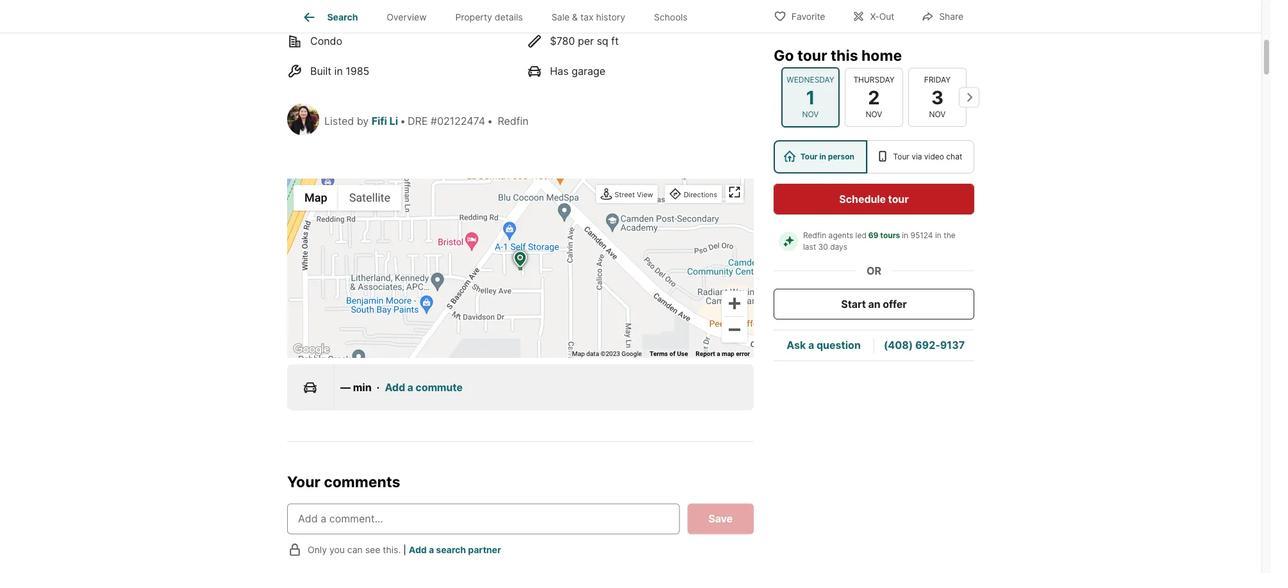 Task type: vqa. For each thing, say whether or not it's contained in the screenshot.
"$2,066,500"
no



Task type: locate. For each thing, give the bounding box(es) containing it.
offer
[[883, 298, 907, 311]]

wednesday
[[787, 75, 835, 84]]

4 days on redfin
[[310, 5, 392, 18]]

details
[[495, 12, 523, 23]]

street
[[615, 191, 635, 199]]

google image
[[290, 342, 333, 359]]

1 horizontal spatial ft
[[611, 35, 619, 48]]

a left search
[[429, 545, 434, 556]]

this
[[831, 46, 858, 64]]

tour via video chat option
[[867, 140, 974, 174]]

favorite button
[[763, 3, 836, 29]]

tour in person option
[[774, 140, 867, 174]]

tour for schedule
[[888, 193, 909, 205]]

0 vertical spatial sq
[[570, 5, 581, 18]]

built
[[310, 65, 332, 77]]

nov inside wednesday 1 nov
[[802, 110, 819, 119]]

1 horizontal spatial days
[[830, 243, 848, 252]]

has
[[550, 65, 569, 77]]

0 horizontal spatial tour
[[797, 46, 827, 64]]

redfin up last
[[803, 231, 827, 240]]

0 horizontal spatial nov
[[802, 110, 819, 119]]

tour inside button
[[888, 193, 909, 205]]

wednesday 1 nov
[[787, 75, 835, 119]]

tour for go
[[797, 46, 827, 64]]

in left the
[[935, 231, 942, 240]]

only
[[308, 545, 327, 556]]

a right ask
[[808, 339, 814, 352]]

map for map data ©2023 google
[[572, 351, 585, 358]]

the
[[944, 231, 956, 240]]

overview tab
[[372, 2, 441, 33]]

led
[[856, 231, 867, 240]]

data
[[586, 351, 599, 358]]

nov for 1
[[802, 110, 819, 119]]

2 nov from the left
[[866, 110, 882, 119]]

add right '|'
[[409, 545, 427, 556]]

1 horizontal spatial •
[[487, 115, 493, 128]]

0 vertical spatial redfin
[[361, 5, 392, 18]]

in left the person
[[819, 152, 826, 162]]

2 horizontal spatial redfin
[[803, 231, 827, 240]]

1 vertical spatial days
[[830, 243, 848, 252]]

0 horizontal spatial map
[[305, 192, 327, 205]]

schools tab
[[640, 2, 702, 33]]

1 nov from the left
[[802, 110, 819, 119]]

• right li
[[400, 115, 406, 128]]

02122474
[[437, 115, 485, 128]]

tour for tour via video chat
[[893, 152, 910, 162]]

$780 per sq ft
[[550, 35, 619, 48]]

map button
[[294, 185, 338, 211]]

map inside "map" popup button
[[305, 192, 327, 205]]

1 vertical spatial tour
[[888, 193, 909, 205]]

question
[[817, 339, 861, 352]]

garage
[[572, 65, 606, 77]]

friday 3 nov
[[924, 75, 951, 119]]

0 horizontal spatial days
[[320, 5, 343, 18]]

• right 02122474
[[487, 115, 493, 128]]

add
[[385, 382, 405, 394], [409, 545, 427, 556]]

tab list
[[287, 0, 712, 33]]

3 nov from the left
[[929, 110, 946, 119]]

tour right schedule
[[888, 193, 909, 205]]

ft left lot
[[584, 5, 592, 18]]

go
[[774, 46, 794, 64]]

start an offer
[[841, 298, 907, 311]]

tax
[[581, 12, 594, 23]]

sale & tax history tab
[[537, 2, 640, 33]]

redfin right 02122474
[[498, 115, 529, 128]]

tour up wednesday
[[797, 46, 827, 64]]

redfin right on
[[361, 5, 392, 18]]

days right "4"
[[320, 5, 343, 18]]

in right built at left top
[[334, 65, 343, 77]]

property details tab
[[441, 2, 537, 33]]

•
[[400, 115, 406, 128], [487, 115, 493, 128]]

0 vertical spatial add
[[385, 382, 405, 394]]

add a commute button
[[385, 380, 463, 396]]

menu bar
[[294, 185, 401, 211]]

search
[[436, 545, 466, 556]]

2 vertical spatial redfin
[[803, 231, 827, 240]]

3
[[931, 86, 944, 109]]

add right ·
[[385, 382, 405, 394]]

1 horizontal spatial nov
[[866, 110, 882, 119]]

nov inside thursday 2 nov
[[866, 110, 882, 119]]

tour left via
[[893, 152, 910, 162]]

Add a comment... text field
[[298, 512, 669, 528]]

in the last 30 days
[[803, 231, 958, 252]]

69
[[868, 231, 879, 240]]

None button
[[781, 67, 840, 128], [845, 68, 903, 127], [908, 68, 967, 127], [781, 67, 840, 128], [845, 68, 903, 127], [908, 68, 967, 127]]

your comments
[[287, 473, 400, 491]]

ft
[[584, 5, 592, 18], [611, 35, 619, 48]]

fifi
[[372, 115, 387, 128]]

start
[[841, 298, 866, 311]]

tour
[[797, 46, 827, 64], [888, 193, 909, 205]]

overview
[[387, 12, 427, 23]]

map left satellite popup button
[[305, 192, 327, 205]]

0 horizontal spatial ft
[[584, 5, 592, 18]]

commute
[[416, 382, 463, 394]]

0 horizontal spatial sq
[[570, 5, 581, 18]]

an
[[868, 298, 881, 311]]

1 vertical spatial ft
[[611, 35, 619, 48]]

days down agents
[[830, 243, 848, 252]]

1 horizontal spatial tour
[[888, 193, 909, 205]]

only you can see this.
[[308, 545, 401, 556]]

tour left the person
[[801, 152, 818, 162]]

nov down 3
[[929, 110, 946, 119]]

search
[[327, 12, 358, 23]]

of
[[670, 351, 676, 358]]

in right tours
[[902, 231, 908, 240]]

1 horizontal spatial tour
[[893, 152, 910, 162]]

map left data
[[572, 351, 585, 358]]

1 vertical spatial add
[[409, 545, 427, 556]]

sale
[[552, 12, 570, 23]]

nov down 1
[[802, 110, 819, 119]]

1 horizontal spatial add
[[409, 545, 427, 556]]

0 vertical spatial map
[[305, 192, 327, 205]]

days
[[320, 5, 343, 18], [830, 243, 848, 252]]

sq
[[570, 5, 581, 18], [597, 35, 608, 48]]

directions
[[684, 191, 717, 199]]

$780
[[550, 35, 575, 48]]

nov for 2
[[866, 110, 882, 119]]

871 sq ft lot
[[550, 5, 607, 18]]

in inside tour in person option
[[819, 152, 826, 162]]

ft down history
[[611, 35, 619, 48]]

0 vertical spatial days
[[320, 5, 343, 18]]

directions button
[[667, 187, 721, 204]]

2 horizontal spatial nov
[[929, 110, 946, 119]]

list box
[[774, 140, 974, 174]]

nov inside friday 3 nov
[[929, 110, 946, 119]]

terms
[[650, 351, 668, 358]]

0 vertical spatial tour
[[797, 46, 827, 64]]

1 vertical spatial sq
[[597, 35, 608, 48]]

map for map
[[305, 192, 327, 205]]

see
[[365, 545, 380, 556]]

1 vertical spatial map
[[572, 351, 585, 358]]

tour in person
[[801, 152, 855, 162]]

0 horizontal spatial tour
[[801, 152, 818, 162]]

tour for tour in person
[[801, 152, 818, 162]]

days inside in the last 30 days
[[830, 243, 848, 252]]

1 horizontal spatial redfin
[[498, 115, 529, 128]]

2 tour from the left
[[893, 152, 910, 162]]

tours
[[880, 231, 900, 240]]

| add a search partner
[[403, 545, 501, 556]]

©2023
[[601, 351, 620, 358]]

you
[[329, 545, 345, 556]]

— min · add a commute
[[340, 382, 463, 394]]

1 tour from the left
[[801, 152, 818, 162]]

1 horizontal spatial map
[[572, 351, 585, 358]]

map
[[305, 192, 327, 205], [572, 351, 585, 358]]

last
[[803, 243, 816, 252]]

0 horizontal spatial •
[[400, 115, 406, 128]]

report a map error link
[[696, 351, 750, 358]]

ask a question
[[787, 339, 861, 352]]

error
[[736, 351, 750, 358]]

0 vertical spatial ft
[[584, 5, 592, 18]]

nov down 2
[[866, 110, 882, 119]]

nov
[[802, 110, 819, 119], [866, 110, 882, 119], [929, 110, 946, 119]]



Task type: describe. For each thing, give the bounding box(es) containing it.
thursday
[[854, 75, 895, 84]]

comments
[[324, 473, 400, 491]]

map
[[722, 351, 734, 358]]

condo
[[310, 35, 342, 48]]

next image
[[959, 87, 980, 108]]

has garage
[[550, 65, 606, 77]]

partner
[[468, 545, 501, 556]]

|
[[403, 545, 406, 556]]

save button
[[687, 505, 754, 535]]

use
[[677, 351, 688, 358]]

or
[[867, 265, 881, 277]]

property details
[[455, 12, 523, 23]]

search link
[[302, 10, 358, 25]]

ask
[[787, 339, 806, 352]]

your
[[287, 473, 320, 491]]

start an offer button
[[774, 289, 974, 320]]

x-out button
[[841, 3, 905, 29]]

add a search partner button
[[409, 545, 501, 556]]

this.
[[383, 545, 401, 556]]

x-
[[870, 11, 879, 22]]

redfin agents led 69 tours in 95124
[[803, 231, 933, 240]]

#
[[431, 115, 437, 128]]

tour via video chat
[[893, 152, 962, 162]]

menu bar containing map
[[294, 185, 401, 211]]

1
[[806, 86, 815, 109]]

692-
[[915, 339, 940, 352]]

fifi li link
[[372, 115, 398, 128]]

favorite
[[792, 11, 825, 22]]

schedule tour button
[[774, 184, 974, 215]]

schedule tour
[[839, 193, 909, 205]]

4
[[310, 5, 317, 18]]

history
[[596, 12, 625, 23]]

share button
[[911, 3, 974, 29]]

person
[[828, 152, 855, 162]]

listed by fifi li • dre # 02122474 • redfin
[[324, 115, 529, 128]]

per
[[578, 35, 594, 48]]

1 vertical spatial redfin
[[498, 115, 529, 128]]

871
[[550, 5, 567, 18]]

map region
[[162, 49, 818, 377]]

map data ©2023 google
[[572, 351, 642, 358]]

0 horizontal spatial add
[[385, 382, 405, 394]]

2 • from the left
[[487, 115, 493, 128]]

—
[[340, 382, 351, 394]]

video
[[924, 152, 944, 162]]

a left commute
[[407, 382, 413, 394]]

street view button
[[597, 187, 656, 204]]

save
[[709, 514, 733, 526]]

1 horizontal spatial sq
[[597, 35, 608, 48]]

schools
[[654, 12, 688, 23]]

satellite
[[349, 192, 390, 205]]

2
[[868, 86, 880, 109]]

on
[[346, 5, 358, 18]]

on redfin link
[[346, 5, 392, 18]]

satellite button
[[338, 185, 401, 211]]

li
[[390, 115, 398, 128]]

view
[[637, 191, 653, 199]]

1 • from the left
[[400, 115, 406, 128]]

listed
[[324, 115, 354, 128]]

fifi li image
[[287, 104, 319, 136]]

list box containing tour in person
[[774, 140, 974, 174]]

a left map
[[717, 351, 720, 358]]

in inside in the last 30 days
[[935, 231, 942, 240]]

report
[[696, 351, 715, 358]]

·
[[377, 382, 380, 394]]

friday
[[924, 75, 951, 84]]

built in 1985
[[310, 65, 369, 77]]

(408) 692-9137
[[884, 339, 965, 352]]

lot
[[595, 5, 607, 18]]

schedule
[[839, 193, 886, 205]]

thursday 2 nov
[[854, 75, 895, 119]]

&
[[572, 12, 578, 23]]

x-out
[[870, 11, 894, 22]]

nov for 3
[[929, 110, 946, 119]]

report a map error
[[696, 351, 750, 358]]

go tour this home
[[774, 46, 902, 64]]

tab list containing search
[[287, 0, 712, 33]]

via
[[912, 152, 922, 162]]

95124
[[911, 231, 933, 240]]

share
[[939, 11, 964, 22]]

ask a question link
[[787, 339, 861, 352]]

chat
[[946, 152, 962, 162]]

google
[[622, 351, 642, 358]]

home
[[862, 46, 902, 64]]

by
[[357, 115, 369, 128]]

terms of use link
[[650, 351, 688, 358]]

0 horizontal spatial redfin
[[361, 5, 392, 18]]

30
[[818, 243, 828, 252]]

min
[[353, 382, 372, 394]]

agents
[[829, 231, 853, 240]]



